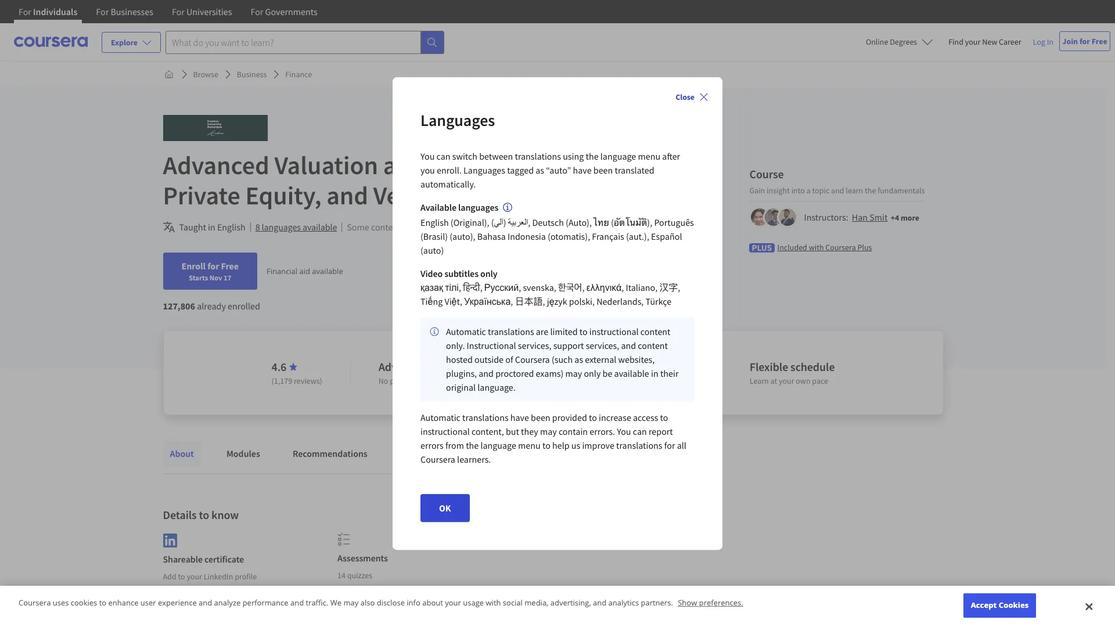Task type: describe. For each thing, give the bounding box(es) containing it.
the inside you can switch between translations using the language menu after you enroll. languages tagged as "auto" have been translated automatically.
[[586, 151, 599, 162]]

pace
[[813, 376, 829, 387]]

banner navigation
[[9, 0, 327, 32]]

but
[[506, 426, 520, 438]]

coursera inside automatic translations are limited to instructional content only. instructional services, support services, and content hosted outside of coursera (such as external websites, plugins, and proctored exams) may only be available in their original language.
[[515, 354, 550, 365]]

only inside automatic translations are limited to instructional content only. instructional services, support services, and content hosted outside of coursera (such as external websites, plugins, and proctored exams) may only be available in their original language.
[[584, 368, 601, 379]]

nov
[[210, 273, 222, 282]]

automatic translations are limited to instructional content only. instructional services, support services, and content hosted outside of coursera (such as external websites, plugins, and proctored exams) may only be available in their original language. element
[[421, 318, 695, 402]]

also
[[361, 598, 375, 609]]

automatic for automatic translations have been provided to increase access to instructional content, but they may contain errors. you can report errors from the language menu to help us improve translations for all coursera learners.
[[421, 412, 461, 424]]

more
[[901, 212, 920, 223]]

coursera image
[[14, 33, 88, 51]]

polski,
[[570, 296, 595, 307]]

at inside the flexible schedule learn at your own pace
[[771, 376, 778, 387]]

have inside automatic translations have been provided to increase access to instructional content, but they may contain errors. you can report errors from the language menu to help us improve translations for all coursera learners.
[[511, 412, 529, 424]]

instructors:
[[805, 211, 849, 223]]

a inside approx. 16 hours to complete 3 weeks at 5 hours a week
[[614, 376, 618, 387]]

log in
[[1034, 37, 1054, 47]]

not
[[422, 221, 435, 233]]

127,806
[[163, 300, 195, 312]]

(such
[[552, 354, 573, 365]]

reviews link
[[477, 441, 523, 467]]

for inside automatic translations have been provided to increase access to instructional content, but they may contain errors. you can report errors from the language menu to help us improve translations for all coursera learners.
[[665, 440, 676, 452]]

approx. 16 hours to complete 3 weeks at 5 hours a week
[[550, 360, 694, 387]]

may inside automatic translations are limited to instructional content only. instructional services, support services, and content hosted outside of coursera (such as external websites, plugins, and proctored exams) may only be available in their original language.
[[566, 368, 583, 379]]

report
[[649, 426, 673, 438]]

dyaran bansraj image
[[766, 208, 783, 226]]

0 horizontal spatial translated
[[448, 221, 488, 233]]

browse
[[193, 69, 218, 80]]

advanced for advanced valuation and strategy - m&a, private equity, and venture capital
[[163, 149, 270, 181]]

ελληνικά,
[[587, 282, 624, 293]]

cookies
[[1000, 601, 1030, 611]]

advanced for advanced level no previous experience necessary
[[379, 360, 427, 374]]

for governments
[[251, 6, 318, 17]]

topic
[[813, 185, 830, 196]]

you inside you can switch between translations using the language menu after you enroll. languages tagged as "auto" have been translated automatically.
[[421, 151, 435, 162]]

plus
[[858, 242, 873, 253]]

0 vertical spatial languages
[[421, 110, 495, 131]]

you can switch between translations using the language menu after you enroll. languages tagged as "auto" have been translated automatically.
[[421, 151, 681, 190]]

outside
[[475, 354, 504, 365]]

details
[[163, 508, 197, 523]]

have inside you can switch between translations using the language menu after you enroll. languages tagged as "auto" have been translated automatically.
[[573, 165, 592, 176]]

your right about
[[445, 598, 461, 609]]

translations inside automatic translations are limited to instructional content only. instructional services, support services, and content hosted outside of coursera (such as external websites, plugins, and proctored exams) may only be available in their original language.
[[488, 326, 534, 338]]

ok
[[439, 503, 451, 514]]

to left know
[[199, 508, 209, 523]]

to left 'help'
[[543, 440, 551, 452]]

partners.
[[641, 598, 674, 609]]

العربية
[[508, 217, 528, 228]]

0 vertical spatial hours
[[605, 360, 633, 374]]

available languages
[[421, 202, 499, 213]]

coursera left uses
[[19, 598, 51, 609]]

coursera uses cookies to enhance user experience and analyze performance and traffic. we may also disclose info about your usage with social media, advertising, and analytics partners. show preferences.
[[19, 598, 744, 609]]

free for enroll
[[221, 260, 239, 272]]

the inside course gain insight into a topic and learn the fundamentals
[[865, 185, 877, 196]]

can inside automatic translations have been provided to increase access to instructional content, but they may contain errors. you can report errors from the language menu to help us improve translations for all coursera learners.
[[633, 426, 647, 438]]

translations down report
[[617, 440, 663, 452]]

instructional inside automatic translations have been provided to increase access to instructional content, but they may contain errors. you can report errors from the language menu to help us improve translations for all coursera learners.
[[421, 426, 470, 438]]

for for individuals
[[19, 6, 31, 17]]

show
[[678, 598, 698, 609]]

advertising,
[[551, 598, 591, 609]]

(auto),
[[450, 231, 476, 242]]

for for enroll
[[208, 260, 219, 272]]

new
[[983, 37, 998, 47]]

details to know
[[163, 508, 239, 523]]

5
[[587, 376, 591, 387]]

0 horizontal spatial be
[[437, 221, 447, 233]]

language inside automatic translations have been provided to increase access to instructional content, but they may contain errors. you can report errors from the language menu to help us improve translations for all coursera learners.
[[481, 440, 517, 452]]

to up report
[[661, 412, 669, 424]]

han
[[853, 211, 868, 223]]

8 languages available button
[[256, 220, 337, 234]]

content,
[[472, 426, 504, 438]]

4.6
[[272, 360, 287, 374]]

your inside the flexible schedule learn at your own pace
[[779, 376, 795, 387]]

erasmus university rotterdam image
[[163, 115, 268, 141]]

finance
[[286, 69, 312, 80]]

16
[[590, 360, 602, 374]]

your down the shareable certificate
[[187, 572, 202, 582]]

from
[[446, 440, 464, 452]]

home image
[[164, 70, 173, 79]]

nishad matawlie image
[[780, 208, 797, 226]]

linkedin
[[204, 572, 233, 582]]

українська,
[[465, 296, 513, 307]]

menu inside automatic translations have been provided to increase access to instructional content, but they may contain errors. you can report errors from the language menu to help us improve translations for all coursera learners.
[[518, 440, 541, 452]]

usage
[[463, 598, 484, 609]]

language inside you can switch between translations using the language menu after you enroll. languages tagged as "auto" have been translated automatically.
[[601, 151, 637, 162]]

may right we
[[344, 598, 359, 609]]

for for businesses
[[96, 6, 109, 17]]

into
[[792, 185, 806, 196]]

video
[[421, 268, 443, 279]]

access
[[634, 412, 659, 424]]

қазақ
[[421, 282, 443, 293]]

to right add on the left of the page
[[178, 572, 185, 582]]

0 vertical spatial in
[[208, 221, 215, 233]]

2 services, from the left
[[586, 340, 620, 352]]

automatic translations are limited to instructional content only. instructional services, support services, and content hosted outside of coursera (such as external websites, plugins, and proctored exams) may only be available in their original language.
[[446, 326, 679, 393]]

as inside you can switch between translations using the language menu after you enroll. languages tagged as "auto" have been translated automatically.
[[536, 165, 545, 176]]

find your new career link
[[943, 35, 1028, 49]]

free for join
[[1092, 36, 1108, 46]]

career
[[1000, 37, 1022, 47]]

you inside automatic translations have been provided to increase access to instructional content, but they may contain errors. you can report errors from the language menu to help us improve translations for all coursera learners.
[[617, 426, 632, 438]]

schedule
[[791, 360, 835, 374]]

português
[[655, 217, 694, 228]]

increase
[[599, 412, 632, 424]]

after
[[663, 151, 681, 162]]

some
[[347, 221, 369, 233]]

deutsch
[[533, 217, 564, 228]]

indonesia
[[508, 231, 546, 242]]

improve
[[583, 440, 615, 452]]

0 vertical spatial content
[[371, 221, 401, 233]]

to inside approx. 16 hours to complete 3 weeks at 5 hours a week
[[635, 360, 645, 374]]

menu inside you can switch between translations using the language menu after you enroll. languages tagged as "auto" have been translated automatically.
[[638, 151, 661, 162]]

languages for available
[[459, 202, 499, 213]]

+4 more button
[[891, 212, 920, 223]]

bahasa
[[478, 231, 506, 242]]

тілі,
[[445, 282, 461, 293]]

14 quizzes
[[338, 571, 373, 581]]

quizzes
[[347, 571, 373, 581]]

find your new career
[[949, 37, 1022, 47]]

2 vertical spatial content
[[638, 340, 668, 352]]

enhance
[[108, 598, 139, 609]]

are
[[536, 326, 549, 338]]

việt,
[[445, 296, 463, 307]]

traffic.
[[306, 598, 329, 609]]

exams)
[[536, 368, 564, 379]]

be inside automatic translations are limited to instructional content only. instructional services, support services, and content hosted outside of coursera (such as external websites, plugins, and proctored exams) may only be available in their original language.
[[603, 368, 613, 379]]

switch
[[453, 151, 478, 162]]

financial
[[267, 266, 298, 277]]

3
[[550, 376, 554, 387]]

testimonials
[[400, 448, 451, 460]]

1 vertical spatial content
[[641, 326, 671, 338]]

enroll.
[[437, 165, 462, 176]]

approx.
[[550, 360, 588, 374]]

financial aid available button
[[267, 266, 343, 277]]

show preferences. link
[[678, 598, 744, 609]]

already
[[197, 300, 226, 312]]



Task type: vqa. For each thing, say whether or not it's contained in the screenshot.
asked
no



Task type: locate. For each thing, give the bounding box(es) containing it.
content
[[371, 221, 401, 233], [641, 326, 671, 338], [638, 340, 668, 352]]

automatic up 'only.'
[[446, 326, 486, 338]]

1 horizontal spatial languages
[[459, 202, 499, 213]]

hours up week
[[605, 360, 633, 374]]

at right learn
[[771, 376, 778, 387]]

17
[[224, 273, 232, 282]]

in inside automatic translations are limited to instructional content only. instructional services, support services, and content hosted outside of coursera (such as external websites, plugins, and proctored exams) may only be available in their original language.
[[652, 368, 659, 379]]

automatic
[[446, 326, 486, 338], [421, 412, 461, 424]]

0 vertical spatial you
[[421, 151, 435, 162]]

han smit image
[[752, 208, 769, 226]]

languages inside 8 languages available button
[[262, 221, 301, 233]]

translations inside you can switch between translations using the language menu after you enroll. languages tagged as "auto" have been translated automatically.
[[515, 151, 561, 162]]

proctored
[[496, 368, 534, 379]]

available
[[421, 202, 457, 213]]

1 horizontal spatial advanced
[[379, 360, 427, 374]]

and left analyze
[[199, 598, 212, 609]]

languages dialog
[[393, 77, 723, 550]]

and right topic
[[832, 185, 845, 196]]

languages inside languages dialog
[[459, 202, 499, 213]]

0 vertical spatial languages
[[459, 202, 499, 213]]

1 vertical spatial been
[[531, 412, 551, 424]]

can
[[437, 151, 451, 162], [633, 426, 647, 438]]

1 horizontal spatial have
[[573, 165, 592, 176]]

instructional inside automatic translations are limited to instructional content only. instructional services, support services, and content hosted outside of coursera (such as external websites, plugins, and proctored exams) may only be available in their original language.
[[590, 326, 639, 338]]

no
[[379, 376, 389, 387]]

2 at from the left
[[771, 376, 778, 387]]

english (original), العربية (آلي), deutsch (auto), ไทย (อัตโนมัติ), português (brasil) (auto), bahasa indonesia (otomatis), français (aut.), español (auto)
[[421, 217, 694, 256]]

1 horizontal spatial with
[[809, 242, 824, 253]]

have down using
[[573, 165, 592, 176]]

0 horizontal spatial as
[[536, 165, 545, 176]]

video subtitles only қазақ тілі, हिन्दी, русский, svenska, 한국어, ελληνικά, italiano, 汉字, tiếng việt, українська, 日本語, język polski, nederlands, türkçe
[[421, 268, 681, 307]]

and up 'websites,'
[[622, 340, 636, 352]]

1 horizontal spatial instructional
[[590, 326, 639, 338]]

advanced level no previous experience necessary
[[379, 360, 494, 387]]

only up the русский,
[[481, 268, 498, 279]]

0 horizontal spatial in
[[208, 221, 215, 233]]

can up enroll.
[[437, 151, 451, 162]]

log
[[1034, 37, 1046, 47]]

1 vertical spatial a
[[614, 376, 618, 387]]

your left own
[[779, 376, 795, 387]]

experience down add on the left of the page
[[158, 598, 197, 609]]

languages down between
[[464, 165, 506, 176]]

free up 17
[[221, 260, 239, 272]]

you down increase
[[617, 426, 632, 438]]

english inside english (original), العربية (آلي), deutsch (auto), ไทย (อัตโนมัติ), português (brasil) (auto), bahasa indonesia (otomatis), français (aut.), español (auto)
[[421, 217, 449, 228]]

flexible
[[750, 360, 789, 374]]

taught in english
[[179, 221, 246, 233]]

0 vertical spatial have
[[573, 165, 592, 176]]

insight
[[767, 185, 790, 196]]

fundamentals
[[878, 185, 926, 196]]

automatic translations have been provided to increase access to instructional content, but they may contain errors. you can report errors from the language menu to help us improve translations for all coursera learners.
[[421, 412, 687, 465]]

be right not
[[437, 221, 447, 233]]

experience down 'level'
[[421, 376, 458, 387]]

0 horizontal spatial you
[[421, 151, 435, 162]]

0 vertical spatial language
[[601, 151, 637, 162]]

0 vertical spatial can
[[437, 151, 451, 162]]

1 vertical spatial the
[[865, 185, 877, 196]]

at inside approx. 16 hours to complete 3 weeks at 5 hours a week
[[579, 376, 585, 387]]

0 vertical spatial automatic
[[446, 326, 486, 338]]

necessary
[[460, 376, 494, 387]]

translations
[[515, 151, 561, 162], [488, 326, 534, 338], [463, 412, 509, 424], [617, 440, 663, 452]]

weeks
[[556, 376, 577, 387]]

add to your linkedin profile
[[163, 572, 257, 582]]

italiano,
[[626, 282, 658, 293]]

add
[[163, 572, 176, 582]]

1 horizontal spatial as
[[575, 354, 584, 365]]

1 vertical spatial languages
[[464, 165, 506, 176]]

be right 16
[[603, 368, 613, 379]]

1 horizontal spatial the
[[586, 151, 599, 162]]

instructional up from
[[421, 426, 470, 438]]

0 horizontal spatial free
[[221, 260, 239, 272]]

14
[[338, 571, 346, 581]]

and up the some
[[327, 180, 368, 212]]

been up they
[[531, 412, 551, 424]]

język
[[547, 296, 568, 307]]

free
[[1092, 36, 1108, 46], [221, 260, 239, 272]]

services, down "are"
[[518, 340, 552, 352]]

ok button
[[421, 495, 470, 522]]

1 services, from the left
[[518, 340, 552, 352]]

equity,
[[246, 180, 322, 212]]

languages right 8
[[262, 221, 301, 233]]

been inside automatic translations have been provided to increase access to instructional content, but they may contain errors. you can report errors from the language menu to help us improve translations for all coursera learners.
[[531, 412, 551, 424]]

0 horizontal spatial the
[[466, 440, 479, 452]]

with left social
[[486, 598, 501, 609]]

0 horizontal spatial advanced
[[163, 149, 270, 181]]

0 horizontal spatial for
[[208, 260, 219, 272]]

for left the 'individuals'
[[19, 6, 31, 17]]

advanced inside advanced level no previous experience necessary
[[379, 360, 427, 374]]

more information on translated content image
[[503, 203, 513, 212]]

1 vertical spatial advanced
[[379, 360, 427, 374]]

with inside included with coursera plus link
[[809, 242, 824, 253]]

your right find
[[966, 37, 981, 47]]

have up but
[[511, 412, 529, 424]]

languages for 8
[[262, 221, 301, 233]]

for for join
[[1080, 36, 1091, 46]]

0 horizontal spatial a
[[614, 376, 618, 387]]

at left 5
[[579, 376, 585, 387]]

1 horizontal spatial language
[[601, 151, 637, 162]]

coursera inside automatic translations have been provided to increase access to instructional content, but they may contain errors. you can report errors from the language menu to help us improve translations for all coursera learners.
[[421, 454, 456, 465]]

1 vertical spatial instructional
[[421, 426, 470, 438]]

languages up (original),
[[459, 202, 499, 213]]

as inside automatic translations are limited to instructional content only. instructional services, support services, and content hosted outside of coursera (such as external websites, plugins, and proctored exams) may only be available in their original language.
[[575, 354, 584, 365]]

only.
[[446, 340, 465, 352]]

1 horizontal spatial in
[[652, 368, 659, 379]]

1 vertical spatial automatic
[[421, 412, 461, 424]]

1 horizontal spatial experience
[[421, 376, 458, 387]]

1 horizontal spatial been
[[594, 165, 613, 176]]

to right cookies
[[99, 598, 106, 609]]

0 horizontal spatial english
[[217, 221, 246, 233]]

1 horizontal spatial translated
[[615, 165, 655, 176]]

1 vertical spatial in
[[652, 368, 659, 379]]

1 vertical spatial language
[[481, 440, 517, 452]]

2 vertical spatial for
[[665, 440, 676, 452]]

instructional
[[590, 326, 639, 338], [421, 426, 470, 438]]

translated up (อัตโนมัติ),
[[615, 165, 655, 176]]

0 horizontal spatial services,
[[518, 340, 552, 352]]

only inside video subtitles only қазақ тілі, हिन्दी, русский, svenska, 한국어, ελληνικά, italiano, 汉字, tiếng việt, українська, 日本語, język polski, nederlands, türkçe
[[481, 268, 498, 279]]

learners.
[[457, 454, 491, 465]]

uses
[[53, 598, 69, 609]]

previous
[[390, 376, 420, 387]]

1 horizontal spatial english
[[421, 217, 449, 228]]

1 horizontal spatial you
[[617, 426, 632, 438]]

media,
[[525, 598, 549, 609]]

level
[[429, 360, 453, 374]]

1 horizontal spatial menu
[[638, 151, 661, 162]]

advanced down erasmus university rotterdam image
[[163, 149, 270, 181]]

automatic up errors
[[421, 412, 461, 424]]

a right into
[[807, 185, 811, 196]]

nederlands,
[[597, 296, 644, 307]]

automatic for automatic translations are limited to instructional content only. instructional services, support services, and content hosted outside of coursera (such as external websites, plugins, and proctored exams) may only be available in their original language.
[[446, 326, 486, 338]]

0 horizontal spatial only
[[481, 268, 498, 279]]

0 horizontal spatial at
[[579, 376, 585, 387]]

language down content,
[[481, 440, 517, 452]]

1 vertical spatial be
[[603, 368, 613, 379]]

0 vertical spatial for
[[1080, 36, 1091, 46]]

can down access
[[633, 426, 647, 438]]

been inside you can switch between translations using the language menu after you enroll. languages tagged as "auto" have been translated automatically.
[[594, 165, 613, 176]]

1 vertical spatial have
[[511, 412, 529, 424]]

automatic inside automatic translations have been provided to increase access to instructional content, but they may contain errors. you can report errors from the language menu to help us improve translations for all coursera learners.
[[421, 412, 461, 424]]

for left the businesses
[[96, 6, 109, 17]]

hours right 5
[[593, 376, 612, 387]]

can inside you can switch between translations using the language menu after you enroll. languages tagged as "auto" have been translated automatically.
[[437, 151, 451, 162]]

websites,
[[619, 354, 655, 365]]

content up 'websites,'
[[638, 340, 668, 352]]

0 horizontal spatial instructional
[[421, 426, 470, 438]]

available for financial aid available
[[312, 266, 343, 277]]

0 vertical spatial as
[[536, 165, 545, 176]]

1 vertical spatial only
[[584, 368, 601, 379]]

available left the some
[[303, 221, 337, 233]]

and left analytics at the bottom right
[[593, 598, 607, 609]]

in right taught
[[208, 221, 215, 233]]

1 horizontal spatial a
[[807, 185, 811, 196]]

included
[[778, 242, 808, 253]]

in
[[1048, 37, 1054, 47]]

for left governments
[[251, 6, 264, 17]]

accept
[[972, 601, 998, 611]]

as right (such
[[575, 354, 584, 365]]

0 horizontal spatial languages
[[262, 221, 301, 233]]

errors
[[421, 440, 444, 452]]

available inside automatic translations are limited to instructional content only. instructional services, support services, and content hosted outside of coursera (such as external websites, plugins, and proctored exams) may only be available in their original language.
[[615, 368, 650, 379]]

smit
[[870, 211, 888, 223]]

1 horizontal spatial services,
[[586, 340, 620, 352]]

content down türkçe
[[641, 326, 671, 338]]

0 horizontal spatial have
[[511, 412, 529, 424]]

for left all
[[665, 440, 676, 452]]

menu down they
[[518, 440, 541, 452]]

available
[[303, 221, 337, 233], [312, 266, 343, 277], [615, 368, 650, 379]]

the up learners.
[[466, 440, 479, 452]]

2 for from the left
[[96, 6, 109, 17]]

available for 8 languages available
[[303, 221, 337, 233]]

1 horizontal spatial for
[[665, 440, 676, 452]]

close
[[676, 92, 695, 102]]

enroll for free starts nov 17
[[182, 260, 239, 282]]

0 horizontal spatial been
[[531, 412, 551, 424]]

learn
[[846, 185, 864, 196]]

svenska,
[[523, 282, 557, 293]]

instructional down the nederlands,
[[590, 326, 639, 338]]

free inside enroll for free starts nov 17
[[221, 260, 239, 272]]

1 vertical spatial free
[[221, 260, 239, 272]]

performance
[[243, 598, 289, 609]]

may up 'help'
[[540, 426, 557, 438]]

(original),
[[451, 217, 490, 228]]

0 vertical spatial be
[[437, 221, 447, 233]]

advanced valuation and strategy - m&a, private equity, and venture capital
[[163, 149, 597, 212]]

enroll
[[182, 260, 206, 272]]

and inside course gain insight into a topic and learn the fundamentals
[[832, 185, 845, 196]]

languages inside you can switch between translations using the language menu after you enroll. languages tagged as "auto" have been translated automatically.
[[464, 165, 506, 176]]

available down 'websites,'
[[615, 368, 650, 379]]

languages up switch
[[421, 110, 495, 131]]

1 vertical spatial you
[[617, 426, 632, 438]]

certificate
[[205, 554, 244, 565]]

a inside course gain insight into a topic and learn the fundamentals
[[807, 185, 811, 196]]

business
[[237, 69, 267, 80]]

3 for from the left
[[172, 6, 185, 17]]

2 vertical spatial the
[[466, 440, 479, 452]]

individuals
[[33, 6, 77, 17]]

content right the some
[[371, 221, 401, 233]]

1 horizontal spatial at
[[771, 376, 778, 387]]

translations up content,
[[463, 412, 509, 424]]

0 vertical spatial only
[[481, 268, 498, 279]]

analytics
[[609, 598, 639, 609]]

english left 8
[[217, 221, 246, 233]]

-
[[527, 149, 535, 181]]

been right "auto"
[[594, 165, 613, 176]]

enrolled
[[228, 300, 260, 312]]

translations up instructional
[[488, 326, 534, 338]]

for right join on the top of the page
[[1080, 36, 1091, 46]]

0 horizontal spatial language
[[481, 440, 517, 452]]

translated inside you can switch between translations using the language menu after you enroll. languages tagged as "auto" have been translated automatically.
[[615, 165, 655, 176]]

1 vertical spatial translated
[[448, 221, 488, 233]]

english
[[421, 217, 449, 228], [217, 221, 246, 233]]

included with coursera plus link
[[778, 241, 873, 253]]

0 vertical spatial experience
[[421, 376, 458, 387]]

only down external
[[584, 368, 601, 379]]

preferences.
[[700, 598, 744, 609]]

and left enroll.
[[383, 149, 425, 181]]

for up nov
[[208, 260, 219, 272]]

language right using
[[601, 151, 637, 162]]

free right join on the top of the page
[[1092, 36, 1108, 46]]

modules
[[227, 448, 260, 460]]

provided
[[553, 412, 587, 424]]

coursera left plus
[[826, 242, 857, 253]]

and left "traffic."
[[291, 598, 304, 609]]

1 vertical spatial for
[[208, 260, 219, 272]]

advanced inside the advanced valuation and strategy - m&a, private equity, and venture capital
[[163, 149, 270, 181]]

0 vertical spatial been
[[594, 165, 613, 176]]

0 horizontal spatial experience
[[158, 598, 197, 609]]

0 horizontal spatial can
[[437, 151, 451, 162]]

assessments
[[338, 553, 388, 564]]

0 vertical spatial advanced
[[163, 149, 270, 181]]

in left their in the right bottom of the page
[[652, 368, 659, 379]]

the right learn
[[865, 185, 877, 196]]

translated
[[615, 165, 655, 176], [448, 221, 488, 233]]

translated down available languages
[[448, 221, 488, 233]]

available inside button
[[303, 221, 337, 233]]

translations up tagged
[[515, 151, 561, 162]]

between
[[480, 151, 513, 162]]

4 for from the left
[[251, 6, 264, 17]]

0 vertical spatial menu
[[638, 151, 661, 162]]

for businesses
[[96, 6, 153, 17]]

(auto),
[[566, 217, 592, 228]]

2 vertical spatial available
[[615, 368, 650, 379]]

1 vertical spatial available
[[312, 266, 343, 277]]

the
[[586, 151, 599, 162], [865, 185, 877, 196], [466, 440, 479, 452]]

1 horizontal spatial can
[[633, 426, 647, 438]]

valuation
[[275, 149, 378, 181]]

coursera up exams)
[[515, 354, 550, 365]]

with right included at the top right of page
[[809, 242, 824, 253]]

0 vertical spatial free
[[1092, 36, 1108, 46]]

0 vertical spatial available
[[303, 221, 337, 233]]

(aut.),
[[627, 231, 650, 242]]

1 for from the left
[[19, 6, 31, 17]]

using
[[563, 151, 584, 162]]

coursera
[[826, 242, 857, 253], [515, 354, 550, 365], [421, 454, 456, 465], [19, 598, 51, 609]]

with
[[809, 242, 824, 253], [486, 598, 501, 609]]

1 horizontal spatial only
[[584, 368, 601, 379]]

1 horizontal spatial be
[[603, 368, 613, 379]]

contain
[[559, 426, 588, 438]]

1 vertical spatial as
[[575, 354, 584, 365]]

experience inside advanced level no previous experience necessary
[[421, 376, 458, 387]]

included with coursera plus
[[778, 242, 873, 253]]

0 horizontal spatial with
[[486, 598, 501, 609]]

for left universities
[[172, 6, 185, 17]]

language.
[[478, 382, 516, 393]]

available right the aid
[[312, 266, 343, 277]]

to up week
[[635, 360, 645, 374]]

0 horizontal spatial menu
[[518, 440, 541, 452]]

english up (brasil) at the top left
[[421, 217, 449, 228]]

your
[[966, 37, 981, 47], [779, 376, 795, 387], [187, 572, 202, 582], [445, 598, 461, 609]]

2 horizontal spatial the
[[865, 185, 877, 196]]

taught
[[179, 221, 206, 233]]

may left not
[[403, 221, 420, 233]]

None search field
[[166, 31, 445, 54]]

to right limited
[[580, 326, 588, 338]]

advanced up previous
[[379, 360, 427, 374]]

0 vertical spatial instructional
[[590, 326, 639, 338]]

profile
[[235, 572, 257, 582]]

may left 5
[[566, 368, 583, 379]]

1 vertical spatial can
[[633, 426, 647, 438]]

automatic inside automatic translations are limited to instructional content only. instructional services, support services, and content hosted outside of coursera (such as external websites, plugins, and proctored exams) may only be available in their original language.
[[446, 326, 486, 338]]

for for universities
[[172, 6, 185, 17]]

the right using
[[586, 151, 599, 162]]

1 at from the left
[[579, 376, 585, 387]]

a left week
[[614, 376, 618, 387]]

to inside automatic translations are limited to instructional content only. instructional services, support services, and content hosted outside of coursera (such as external websites, plugins, and proctored exams) may only be available in their original language.
[[580, 326, 588, 338]]

you up you
[[421, 151, 435, 162]]

testimonials link
[[393, 441, 458, 467]]

1 vertical spatial with
[[486, 598, 501, 609]]

services, up external
[[586, 340, 620, 352]]

for inside enroll for free starts nov 17
[[208, 260, 219, 272]]

plugins,
[[446, 368, 477, 379]]

1 horizontal spatial free
[[1092, 36, 1108, 46]]

disclose
[[377, 598, 405, 609]]

2 horizontal spatial for
[[1080, 36, 1091, 46]]

help
[[553, 440, 570, 452]]

as right -
[[536, 165, 545, 176]]

the inside automatic translations have been provided to increase access to instructional content, but they may contain errors. you can report errors from the language menu to help us improve translations for all coursera learners.
[[466, 440, 479, 452]]

русский,
[[485, 282, 521, 293]]

0 vertical spatial the
[[586, 151, 599, 162]]

1 vertical spatial hours
[[593, 376, 612, 387]]

we
[[331, 598, 342, 609]]

and down outside
[[479, 368, 494, 379]]

social
[[503, 598, 523, 609]]

0 vertical spatial with
[[809, 242, 824, 253]]

complete
[[648, 360, 694, 374]]

they
[[521, 426, 539, 438]]

have
[[573, 165, 592, 176], [511, 412, 529, 424]]

1 vertical spatial experience
[[158, 598, 197, 609]]

menu left the after
[[638, 151, 661, 162]]

may inside automatic translations have been provided to increase access to instructional content, but they may contain errors. you can report errors from the language menu to help us improve translations for all coursera learners.
[[540, 426, 557, 438]]

1 vertical spatial menu
[[518, 440, 541, 452]]

to up errors.
[[589, 412, 597, 424]]

for for governments
[[251, 6, 264, 17]]

0 vertical spatial translated
[[615, 165, 655, 176]]

coursera down errors
[[421, 454, 456, 465]]

coursera plus image
[[750, 243, 776, 253]]



